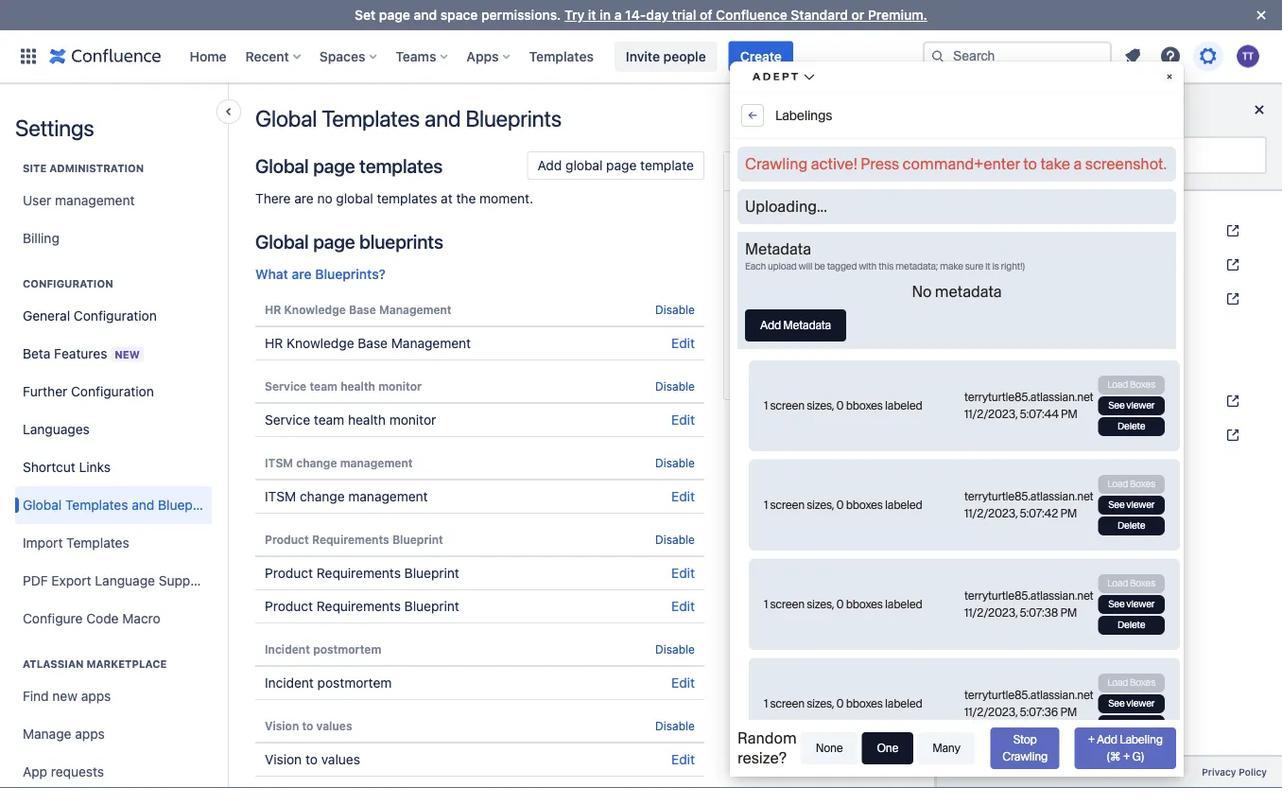 Task type: vqa. For each thing, say whether or not it's contained in the screenshot.
1 on the top of the page
no



Task type: locate. For each thing, give the bounding box(es) containing it.
0 vertical spatial blueprint
[[393, 533, 443, 546]]

blueprints up add
[[466, 105, 562, 132]]

what are blueprints?
[[255, 266, 386, 282]]

0 vertical spatial hr knowledge base management
[[265, 303, 452, 316]]

global
[[566, 158, 603, 173], [336, 191, 373, 206]]

and down teams dropdown button on the top left of page
[[425, 105, 461, 132]]

1 edit link from the top
[[672, 335, 695, 351]]

are right what
[[292, 266, 312, 282]]

create link
[[729, 41, 794, 71]]

the
[[456, 191, 476, 206], [1036, 257, 1055, 272], [778, 259, 798, 274], [832, 278, 852, 293], [804, 316, 824, 331]]

hr
[[265, 303, 281, 316], [265, 335, 283, 351]]

1 disable link from the top
[[656, 303, 695, 316]]

disable for service team health monitor
[[656, 379, 695, 393]]

0 vertical spatial itsm change management
[[265, 456, 413, 469]]

base
[[349, 303, 376, 316], [358, 335, 388, 351]]

0 vertical spatial management
[[379, 303, 452, 316]]

and left "space"
[[414, 7, 437, 23]]

global
[[255, 105, 317, 132], [255, 154, 309, 176], [255, 230, 309, 252], [809, 372, 849, 388], [23, 497, 62, 513]]

shortcut icon image for community
[[1222, 257, 1241, 272]]

1 hr from the top
[[265, 303, 281, 316]]

1 vertical spatial product requirements blueprint
[[265, 565, 460, 581]]

1 horizontal spatial blueprints
[[466, 105, 562, 132]]

2 itsm change management from the top
[[265, 489, 428, 504]]

1 itsm change management from the top
[[265, 456, 413, 469]]

edit link for blueprint
[[672, 598, 695, 614]]

postmortem for edit
[[318, 675, 392, 691]]

feed
[[1010, 461, 1040, 477]]

be
[[734, 240, 750, 255]]

1 vertical spatial new
[[52, 688, 78, 704]]

0 vertical spatial of
[[700, 7, 713, 23]]

1 vertical spatial team
[[314, 412, 345, 428]]

templates down the screen
[[734, 297, 795, 312]]

shortcut icon image inside ask the community link
[[1222, 257, 1241, 272]]

3 product requirements blueprint from the top
[[265, 598, 460, 614]]

disable for vision to values
[[656, 719, 695, 732]]

0 vertical spatial change
[[296, 456, 337, 469]]

page right set
[[379, 7, 410, 23]]

articles
[[1074, 223, 1118, 238]]

confluence down keyboard shortcuts
[[1035, 393, 1105, 409]]

1 vertical spatial values
[[321, 752, 360, 767]]

hr for disable
[[265, 303, 281, 316]]

are for what
[[292, 266, 312, 282]]

0 vertical spatial product
[[265, 533, 309, 546]]

find new apps
[[23, 688, 111, 704]]

apps inside find new apps link
[[81, 688, 111, 704]]

or
[[852, 7, 865, 23], [734, 353, 747, 369]]

1 vertical spatial apps
[[75, 726, 105, 742]]

a right in on the left
[[615, 7, 622, 23]]

1 horizontal spatial a
[[786, 334, 794, 350]]

Search field
[[923, 41, 1113, 71]]

2 vertical spatial management
[[348, 489, 428, 504]]

1 vertical spatial service team health monitor
[[265, 412, 436, 428]]

2 vertical spatial requirements
[[317, 598, 401, 614]]

feed builder
[[1010, 461, 1086, 477]]

3 disable from the top
[[656, 456, 695, 469]]

2 product requirements blueprint from the top
[[265, 565, 460, 581]]

1 incident postmortem from the top
[[265, 642, 382, 656]]

apps
[[81, 688, 111, 704], [75, 726, 105, 742]]

defined up used
[[734, 221, 780, 237]]

page for and
[[379, 7, 410, 23]]

2 disable link from the top
[[656, 379, 695, 393]]

0 horizontal spatial or
[[734, 353, 747, 369]]

1 disable from the top
[[656, 303, 695, 316]]

vision to values
[[265, 719, 352, 732], [265, 752, 360, 767]]

site. down currently on the right
[[828, 316, 853, 331]]

7 edit from the top
[[672, 752, 695, 767]]

code
[[86, 611, 119, 626]]

0 vertical spatial a
[[615, 7, 622, 23]]

5 disable link from the top
[[656, 642, 695, 656]]

configure
[[23, 611, 83, 626]]

policy
[[1240, 767, 1268, 778]]

can up edit
[[734, 334, 756, 350]]

global down ones.
[[809, 372, 849, 388]]

templates down ones.
[[853, 372, 917, 388]]

1 horizontal spatial global templates and blueprints
[[255, 105, 562, 132]]

recent button
[[240, 41, 308, 71]]

0 horizontal spatial a
[[615, 7, 622, 23]]

documents icon image
[[979, 219, 1002, 242]]

0 vertical spatial health
[[341, 379, 376, 393]]

2 vision from the top
[[265, 752, 302, 767]]

hr for edit
[[265, 335, 283, 351]]

configuration group
[[15, 257, 220, 643]]

disable link for vision to values
[[656, 719, 695, 732]]

1 vertical spatial base
[[358, 335, 388, 351]]

templates up used
[[734, 202, 797, 218]]

3 disable link from the top
[[656, 456, 695, 469]]

teams button
[[390, 41, 455, 71]]

templates up there are no global templates at the moment.
[[360, 154, 443, 176]]

1 vertical spatial configuration
[[74, 308, 157, 324]]

help icon image
[[1160, 45, 1183, 68]]

beta features new
[[23, 345, 140, 361]]

global up import
[[23, 497, 62, 513]]

0 horizontal spatial global
[[336, 191, 373, 206]]

templates inside global 'element'
[[529, 48, 594, 64]]

add global page template link
[[528, 151, 705, 180]]

banner containing home
[[0, 30, 1283, 83]]

4 shortcut icon image from the top
[[1222, 394, 1241, 409]]

1 vision to values from the top
[[265, 719, 352, 732]]

disable for hr knowledge base management
[[656, 303, 695, 316]]

1 vertical spatial service
[[265, 412, 310, 428]]

1 itsm from the top
[[265, 456, 293, 469]]

page for templates
[[313, 154, 355, 176]]

0 vertical spatial service team health monitor
[[265, 379, 422, 393]]

0 vertical spatial defined
[[734, 221, 780, 237]]

0 horizontal spatial blueprints
[[158, 497, 220, 513]]

2 vision to values from the top
[[265, 752, 360, 767]]

1 hr knowledge base management from the top
[[265, 303, 452, 316]]

templates up blueprints
[[377, 191, 437, 206]]

1 service team health monitor from the top
[[265, 379, 422, 393]]

2 product from the top
[[265, 565, 313, 581]]

product
[[265, 533, 309, 546], [265, 565, 313, 581], [265, 598, 313, 614]]

a right add
[[786, 334, 794, 350]]

2 disable from the top
[[656, 379, 695, 393]]

read
[[1010, 223, 1040, 238]]

shortcut
[[23, 459, 75, 475]]

defined up add
[[734, 316, 780, 331]]

2 edit from the top
[[672, 412, 695, 428]]

edit link for health
[[672, 412, 695, 428]]

edit for values
[[672, 752, 695, 767]]

0 horizontal spatial new
[[52, 688, 78, 704]]

confluence up create
[[716, 7, 788, 23]]

1 vertical spatial blueprints
[[158, 497, 220, 513]]

global inside configuration group
[[23, 497, 62, 513]]

1 vertical spatial management
[[340, 456, 413, 469]]

global right no
[[336, 191, 373, 206]]

template up ones.
[[826, 334, 880, 350]]

1 vertical spatial incident postmortem
[[265, 675, 392, 691]]

global up there on the top
[[255, 154, 309, 176]]

the down as
[[778, 259, 798, 274]]

1 vertical spatial of
[[1035, 767, 1044, 778]]

incident
[[265, 642, 310, 656], [265, 675, 314, 691]]

home
[[190, 48, 227, 64]]

close image
[[1251, 4, 1273, 26]]

home link
[[184, 41, 232, 71]]

0 vertical spatial values
[[317, 719, 352, 732]]

templates
[[529, 48, 594, 64], [322, 105, 420, 132], [734, 202, 797, 218], [853, 372, 917, 388], [65, 497, 128, 513], [66, 535, 129, 551]]

0 vertical spatial product requirements blueprint
[[265, 533, 443, 546]]

1 vertical spatial site.
[[828, 316, 853, 331]]

of right trial
[[700, 7, 713, 23]]

0 vertical spatial incident postmortem
[[265, 642, 382, 656]]

3 product from the top
[[265, 598, 313, 614]]

1 vertical spatial product
[[265, 565, 313, 581]]

new right the find
[[52, 688, 78, 704]]

monitor for edit
[[390, 412, 436, 428]]

user
[[23, 193, 51, 208]]

try it in a 14-day trial of confluence standard or premium. link
[[565, 7, 928, 23]]

1 product from the top
[[265, 533, 309, 546]]

configuration up new at top
[[74, 308, 157, 324]]

of left use
[[1035, 767, 1044, 778]]

5 edit from the top
[[672, 598, 695, 614]]

3 edit from the top
[[672, 489, 695, 504]]

confluence
[[716, 7, 788, 23], [1035, 393, 1105, 409]]

itsm for disable
[[265, 456, 293, 469]]

global templates and blueprints down shortcut links link
[[23, 497, 220, 513]]

2 itsm from the top
[[265, 489, 296, 504]]

1 horizontal spatial or
[[852, 7, 865, 23]]

1 vision from the top
[[265, 719, 299, 732]]

hr knowledge base management for edit
[[265, 335, 471, 351]]

day
[[647, 7, 669, 23]]

0 vertical spatial to
[[302, 719, 314, 732]]

keyboard shortcuts button
[[968, 352, 1253, 382]]

are inside templates are pre- defined pages that can be used as prototypes across the site. this screen displays the templates currently defined for the site. you can add a new template or edit existing ones. more about global templates
[[801, 202, 820, 218]]

management inside site administration "group"
[[55, 193, 135, 208]]

at right notice
[[1121, 767, 1130, 778]]

health for edit
[[348, 412, 386, 428]]

14-
[[626, 7, 647, 23]]

1 vertical spatial defined
[[734, 316, 780, 331]]

0 horizontal spatial can
[[734, 334, 756, 350]]

0 vertical spatial blueprints
[[466, 105, 562, 132]]

banner
[[0, 30, 1283, 83]]

4 disable link from the top
[[656, 533, 695, 546]]

edit
[[750, 353, 774, 369]]

site administration group
[[15, 142, 212, 263]]

page up no
[[313, 154, 355, 176]]

base for edit
[[358, 335, 388, 351]]

vision to values for disable
[[265, 719, 352, 732]]

languages link
[[15, 411, 212, 448]]

site. up displays
[[801, 259, 827, 274]]

6 disable from the top
[[656, 719, 695, 732]]

feedback icon image
[[979, 322, 1002, 344]]

vision for edit
[[265, 752, 302, 767]]

community
[[1059, 257, 1127, 272]]

apps up requests
[[75, 726, 105, 742]]

1 product requirements blueprint from the top
[[265, 533, 443, 546]]

2 incident from the top
[[265, 675, 314, 691]]

at left "moment."
[[441, 191, 453, 206]]

1 horizontal spatial of
[[1035, 767, 1044, 778]]

product requirements blueprint for fourth edit link from the top of the page
[[265, 565, 460, 581]]

template left help
[[641, 158, 694, 173]]

product for fourth edit link from the top of the page
[[265, 565, 313, 581]]

screen
[[734, 278, 775, 293]]

are up pages
[[801, 202, 820, 218]]

apps down atlassian marketplace
[[81, 688, 111, 704]]

2 vertical spatial product requirements blueprint
[[265, 598, 460, 614]]

health
[[341, 379, 376, 393], [348, 412, 386, 428]]

ask the community
[[1010, 257, 1127, 272]]

there
[[255, 191, 291, 206]]

0 vertical spatial knowledge
[[284, 303, 346, 316]]

support
[[159, 573, 208, 588]]

edit link for values
[[672, 752, 695, 767]]

set
[[355, 7, 376, 23]]

7 edit link from the top
[[672, 752, 695, 767]]

1 vertical spatial global templates and blueprints
[[23, 497, 220, 513]]

1 shortcut icon image from the top
[[1222, 223, 1241, 238]]

0 horizontal spatial at
[[441, 191, 453, 206]]

1 vertical spatial or
[[734, 353, 747, 369]]

0 vertical spatial at
[[441, 191, 453, 206]]

a inside templates are pre- defined pages that can be used as prototypes across the site. this screen displays the templates currently defined for the site. you can add a new template or edit existing ones. more about global templates
[[786, 334, 794, 350]]

site.
[[801, 259, 827, 274], [828, 316, 853, 331]]

requirements for fourth edit link from the top of the page
[[317, 565, 401, 581]]

2 hr knowledge base management from the top
[[265, 335, 471, 351]]

shortcut icon image
[[1222, 223, 1241, 238], [1222, 257, 1241, 272], [1222, 291, 1241, 307], [1222, 394, 1241, 409], [1222, 428, 1241, 443]]

0 vertical spatial management
[[55, 193, 135, 208]]

there are no global templates at the moment.
[[255, 191, 534, 206]]

new inside atlassian marketplace group
[[52, 688, 78, 704]]

service
[[265, 379, 307, 393], [265, 412, 310, 428]]

mobile
[[1108, 393, 1149, 409]]

1 vertical spatial itsm change management
[[265, 489, 428, 504]]

are left no
[[294, 191, 314, 206]]

vision for disable
[[265, 719, 299, 732]]

2 vertical spatial and
[[132, 497, 154, 513]]

2 service team health monitor from the top
[[265, 412, 436, 428]]

terms of use
[[1004, 767, 1065, 778]]

0 vertical spatial global
[[566, 158, 603, 173]]

0 vertical spatial template
[[641, 158, 694, 173]]

and down shortcut links link
[[132, 497, 154, 513]]

0 vertical spatial itsm
[[265, 456, 293, 469]]

new up existing at right
[[797, 334, 822, 350]]

0 horizontal spatial of
[[700, 7, 713, 23]]

2 shortcut icon image from the top
[[1222, 257, 1241, 272]]

are for templates
[[801, 202, 820, 218]]

2 hr from the top
[[265, 335, 283, 351]]

signal icon image
[[979, 458, 1002, 481]]

knowledge
[[284, 303, 346, 316], [287, 335, 354, 351]]

values
[[317, 719, 352, 732], [321, 752, 360, 767]]

1 vertical spatial at
[[1121, 767, 1130, 778]]

0 vertical spatial apps
[[81, 688, 111, 704]]

2 vertical spatial configuration
[[71, 384, 154, 399]]

shortcut icon image inside get confluence mobile "link"
[[1222, 394, 1241, 409]]

edit link
[[672, 335, 695, 351], [672, 412, 695, 428], [672, 489, 695, 504], [672, 565, 695, 581], [672, 598, 695, 614], [672, 675, 695, 691], [672, 752, 695, 767]]

0 vertical spatial configuration
[[23, 278, 113, 290]]

6 edit link from the top
[[672, 675, 695, 691]]

management for edit
[[391, 335, 471, 351]]

notice at collection link
[[1076, 764, 1191, 781]]

3 edit link from the top
[[672, 489, 695, 504]]

collection
[[1133, 767, 1180, 778]]

blueprint for fourth edit link from the top of the page
[[405, 565, 460, 581]]

vision
[[265, 719, 299, 732], [265, 752, 302, 767]]

2 service from the top
[[265, 412, 310, 428]]

keyboard shortcuts
[[1010, 359, 1129, 375]]

or up more
[[734, 353, 747, 369]]

1 vertical spatial template
[[826, 334, 880, 350]]

disable link for hr knowledge base management
[[656, 303, 695, 316]]

are for there
[[294, 191, 314, 206]]

pre-
[[823, 202, 850, 218]]

base for disable
[[349, 303, 376, 316]]

5 disable from the top
[[656, 642, 695, 656]]

0 vertical spatial confluence
[[716, 7, 788, 23]]

0 horizontal spatial template
[[641, 158, 694, 173]]

1 vertical spatial hr
[[265, 335, 283, 351]]

1 horizontal spatial new
[[797, 334, 822, 350]]

hr knowledge base management
[[265, 303, 452, 316], [265, 335, 471, 351]]

requirements
[[312, 533, 390, 546], [317, 565, 401, 581], [317, 598, 401, 614]]

1 vertical spatial blueprint
[[405, 565, 460, 581]]

1 service from the top
[[265, 379, 307, 393]]

0 vertical spatial team
[[310, 379, 338, 393]]

disable link for service team health monitor
[[656, 379, 695, 393]]

to
[[302, 719, 314, 732], [306, 752, 318, 767]]

1 incident from the top
[[265, 642, 310, 656]]

app requests
[[23, 764, 104, 780]]

disable for itsm change management
[[656, 456, 695, 469]]

2 vertical spatial product
[[265, 598, 313, 614]]

5 edit link from the top
[[672, 598, 695, 614]]

page up what are blueprints? on the left top of the page
[[313, 230, 355, 252]]

confluence image
[[49, 45, 161, 68], [49, 45, 161, 68]]

1 horizontal spatial global
[[566, 158, 603, 173]]

1 vertical spatial vision
[[265, 752, 302, 767]]

0 vertical spatial new
[[797, 334, 822, 350]]

blueprint
[[393, 533, 443, 546], [405, 565, 460, 581], [405, 598, 460, 614]]

export
[[51, 573, 91, 588]]

2 vertical spatial templates
[[734, 297, 795, 312]]

are inside button
[[292, 266, 312, 282]]

1 horizontal spatial template
[[826, 334, 880, 350]]

2 edit link from the top
[[672, 412, 695, 428]]

templates up pdf export language support link
[[66, 535, 129, 551]]

incident for edit
[[265, 675, 314, 691]]

0 vertical spatial global templates and blueprints
[[255, 105, 562, 132]]

1 vertical spatial management
[[391, 335, 471, 351]]

global templates and blueprints down teams
[[255, 105, 562, 132]]

settings icon image
[[1198, 45, 1220, 68]]

product requirements blueprint for blueprint's edit link
[[265, 598, 460, 614]]

postmortem
[[313, 642, 382, 656], [318, 675, 392, 691]]

global right add
[[566, 158, 603, 173]]

can right that
[[852, 221, 875, 237]]

0 horizontal spatial global templates and blueprints
[[23, 497, 220, 513]]

terms of use link
[[992, 764, 1076, 781]]

1 vertical spatial health
[[348, 412, 386, 428]]

1 horizontal spatial confluence
[[1035, 393, 1105, 409]]

1 edit from the top
[[672, 335, 695, 351]]

1 vertical spatial knowledge
[[287, 335, 354, 351]]

global templates and blueprints
[[255, 105, 562, 132], [23, 497, 220, 513]]

templates down links
[[65, 497, 128, 513]]

templates
[[360, 154, 443, 176], [377, 191, 437, 206], [734, 297, 795, 312]]

configure code macro
[[23, 611, 161, 626]]

shortcut icon image inside read help articles link
[[1222, 223, 1241, 238]]

2 vertical spatial blueprint
[[405, 598, 460, 614]]

itsm change management
[[265, 456, 413, 469], [265, 489, 428, 504]]

1 vertical spatial postmortem
[[318, 675, 392, 691]]

global templates and blueprints link
[[15, 486, 220, 524]]

itsm change management for disable
[[265, 456, 413, 469]]

configuration for further
[[71, 384, 154, 399]]

or right standard
[[852, 7, 865, 23]]

configuration
[[23, 278, 113, 290], [74, 308, 157, 324], [71, 384, 154, 399]]

atlassian marketplace
[[23, 658, 167, 670]]

blueprints up support
[[158, 497, 220, 513]]

2 incident postmortem from the top
[[265, 675, 392, 691]]

configuration up languages link
[[71, 384, 154, 399]]

0 vertical spatial vision to values
[[265, 719, 352, 732]]

templates down try
[[529, 48, 594, 64]]

1 vertical spatial hr knowledge base management
[[265, 335, 471, 351]]

incident for disable
[[265, 642, 310, 656]]

1 horizontal spatial at
[[1121, 767, 1130, 778]]

0 vertical spatial monitor
[[379, 379, 422, 393]]

moment.
[[480, 191, 534, 206]]

0 vertical spatial base
[[349, 303, 376, 316]]

0 vertical spatial postmortem
[[313, 642, 382, 656]]

at
[[441, 191, 453, 206], [1121, 767, 1130, 778]]

management for edit
[[348, 489, 428, 504]]

6 disable link from the top
[[656, 719, 695, 732]]

1 vertical spatial a
[[786, 334, 794, 350]]

1 horizontal spatial can
[[852, 221, 875, 237]]

configuration up general
[[23, 278, 113, 290]]

0 vertical spatial or
[[852, 7, 865, 23]]

set page and space permissions. try it in a 14-day trial of confluence standard or premium.
[[355, 7, 928, 23]]



Task type: describe. For each thing, give the bounding box(es) containing it.
site
[[23, 162, 47, 175]]

screen icon image
[[979, 356, 1002, 378]]

0 horizontal spatial confluence
[[716, 7, 788, 23]]

edit for base
[[672, 335, 695, 351]]

disable for incident postmortem
[[656, 642, 695, 656]]

you
[[857, 316, 880, 331]]

atlassian
[[23, 658, 84, 670]]

requirements for blueprint's edit link
[[317, 598, 401, 614]]

app requests link
[[15, 753, 212, 788]]

spaces button
[[314, 41, 384, 71]]

edit link for management
[[672, 489, 695, 504]]

itsm change management for edit
[[265, 489, 428, 504]]

invite
[[626, 48, 660, 64]]

in
[[600, 7, 611, 23]]

more about global templates button
[[734, 371, 917, 390]]

what
[[255, 266, 288, 282]]

apps
[[467, 48, 499, 64]]

4 edit from the top
[[672, 565, 695, 581]]

space
[[441, 7, 478, 23]]

6 edit from the top
[[672, 675, 695, 691]]

general configuration
[[23, 308, 157, 324]]

global down recent popup button
[[255, 105, 317, 132]]

search image
[[931, 49, 946, 64]]

page for blueprints
[[313, 230, 355, 252]]

trial
[[673, 7, 697, 23]]

further
[[23, 384, 67, 399]]

new
[[115, 348, 140, 360]]

used
[[753, 240, 783, 255]]

service for edit
[[265, 412, 310, 428]]

help
[[1044, 223, 1070, 238]]

pdf
[[23, 573, 48, 588]]

across
[[734, 259, 774, 274]]

warning icon image
[[979, 424, 1002, 447]]

0 vertical spatial site.
[[801, 259, 827, 274]]

macro
[[122, 611, 161, 626]]

import templates
[[23, 535, 129, 551]]

confluence inside "link"
[[1035, 393, 1105, 409]]

to for disable
[[302, 719, 314, 732]]

templates inside import templates link
[[66, 535, 129, 551]]

disable link for incident postmortem
[[656, 642, 695, 656]]

1 vertical spatial can
[[734, 334, 756, 350]]

edit for health
[[672, 412, 695, 428]]

notice
[[1088, 767, 1118, 778]]

billing
[[23, 230, 59, 246]]

comment icon image
[[979, 254, 1002, 276]]

2 defined from the top
[[734, 316, 780, 331]]

configuration for general
[[74, 308, 157, 324]]

read help articles link
[[968, 216, 1253, 246]]

standard
[[791, 7, 849, 23]]

knowledge for edit
[[287, 335, 354, 351]]

about button
[[941, 764, 992, 781]]

global element
[[11, 30, 920, 83]]

get confluence mobile link
[[968, 386, 1253, 416]]

administration
[[49, 162, 144, 175]]

knowledge for disable
[[284, 303, 346, 316]]

service team health monitor for edit
[[265, 412, 436, 428]]

notification icon image
[[1122, 45, 1145, 68]]

4 edit link from the top
[[672, 565, 695, 581]]

privacy policy
[[1203, 767, 1268, 778]]

1 vertical spatial global
[[336, 191, 373, 206]]

vision to values for edit
[[265, 752, 360, 767]]

service for disable
[[265, 379, 307, 393]]

1 vertical spatial templates
[[377, 191, 437, 206]]

itsm for edit
[[265, 489, 296, 504]]

this
[[831, 259, 856, 274]]

service team health monitor for disable
[[265, 379, 422, 393]]

to for edit
[[306, 752, 318, 767]]

your profile and preferences image
[[1238, 45, 1260, 68]]

user management link
[[15, 182, 212, 220]]

about
[[770, 372, 806, 388]]

shortcut icon image for mobile
[[1222, 394, 1241, 409]]

global up what
[[255, 230, 309, 252]]

edit link for base
[[672, 335, 695, 351]]

management for disable
[[379, 303, 452, 316]]

team for edit
[[314, 412, 345, 428]]

close image
[[1249, 98, 1272, 121]]

manage apps link
[[15, 715, 212, 753]]

templates inside templates are pre- defined pages that can be used as prototypes across the site. this screen displays the templates currently defined for the site. you can add a new template or edit existing ones. more about global templates
[[734, 297, 795, 312]]

disable link for itsm change management
[[656, 456, 695, 469]]

or inside templates are pre- defined pages that can be used as prototypes across the site. this screen displays the templates currently defined for the site. you can add a new template or edit existing ones. more about global templates
[[734, 353, 747, 369]]

atlassian marketplace group
[[15, 638, 212, 788]]

0 vertical spatial templates
[[360, 154, 443, 176]]

hr knowledge base management for disable
[[265, 303, 452, 316]]

configure code macro link
[[15, 600, 212, 638]]

the left "moment."
[[456, 191, 476, 206]]

Search help articles field
[[981, 138, 1258, 172]]

shortcut links link
[[15, 448, 212, 486]]

links
[[79, 459, 111, 475]]

shortcut icon image for articles
[[1222, 223, 1241, 238]]

people
[[664, 48, 706, 64]]

languages
[[23, 421, 90, 437]]

4 disable from the top
[[656, 533, 695, 546]]

recent
[[246, 48, 289, 64]]

help
[[734, 163, 764, 179]]

displays
[[779, 278, 829, 293]]

edit for management
[[672, 489, 695, 504]]

the right ask
[[1036, 257, 1055, 272]]

site administration
[[23, 162, 144, 175]]

blueprint for blueprint's edit link
[[405, 598, 460, 614]]

add
[[760, 334, 783, 350]]

postmortem for disable
[[313, 642, 382, 656]]

the down this
[[832, 278, 852, 293]]

create
[[741, 48, 782, 64]]

1 defined from the top
[[734, 221, 780, 237]]

feed builder button
[[968, 454, 1253, 484]]

1 vertical spatial and
[[425, 105, 461, 132]]

get confluence mobile
[[1010, 393, 1149, 409]]

page right add
[[607, 158, 637, 173]]

change for disable
[[296, 456, 337, 469]]

import
[[23, 535, 63, 551]]

more
[[734, 372, 766, 388]]

pdf export language support link
[[15, 562, 212, 600]]

as
[[787, 240, 800, 255]]

features
[[54, 345, 107, 361]]

teams
[[396, 48, 437, 64]]

product for blueprint's edit link
[[265, 598, 313, 614]]

new inside templates are pre- defined pages that can be used as prototypes across the site. this screen displays the templates currently defined for the site. you can add a new template or edit existing ones. more about global templates
[[797, 334, 822, 350]]

help tips
[[734, 163, 792, 179]]

team for disable
[[310, 379, 338, 393]]

templates are pre- defined pages that can be used as prototypes across the site. this screen displays the templates currently defined for the site. you can add a new template or edit existing ones. more about global templates
[[734, 202, 917, 388]]

general configuration link
[[15, 297, 212, 335]]

that
[[825, 221, 849, 237]]

change for edit
[[300, 489, 345, 504]]

add
[[538, 158, 562, 173]]

monitor for disable
[[379, 379, 422, 393]]

privacy policy link
[[1191, 764, 1279, 781]]

edit for blueprint
[[672, 598, 695, 614]]

incident postmortem for disable
[[265, 642, 382, 656]]

lightbulb icon image
[[979, 288, 1002, 310]]

apps inside manage apps link
[[75, 726, 105, 742]]

values for disable
[[317, 719, 352, 732]]

builder
[[1043, 461, 1086, 477]]

existing
[[777, 353, 824, 369]]

appswitcher icon image
[[17, 45, 40, 68]]

notice at collection
[[1088, 767, 1180, 778]]

shortcut links
[[23, 459, 111, 475]]

0 vertical spatial can
[[852, 221, 875, 237]]

templates up global page templates
[[322, 105, 420, 132]]

find new apps link
[[15, 677, 212, 715]]

incident postmortem for edit
[[265, 675, 392, 691]]

5 shortcut icon image from the top
[[1222, 428, 1241, 443]]

language
[[95, 573, 155, 588]]

further configuration link
[[15, 373, 212, 411]]

template inside templates are pre- defined pages that can be used as prototypes across the site. this screen displays the templates currently defined for the site. you can add a new template or edit existing ones. more about global templates
[[826, 334, 880, 350]]

management for disable
[[340, 456, 413, 469]]

ask the community link
[[968, 250, 1253, 280]]

health for disable
[[341, 379, 376, 393]]

privacy
[[1203, 767, 1237, 778]]

and inside configuration group
[[132, 497, 154, 513]]

mobile icon image
[[979, 390, 1002, 412]]

get
[[1010, 393, 1031, 409]]

global templates and blueprints inside configuration group
[[23, 497, 220, 513]]

terms
[[1004, 767, 1032, 778]]

it
[[588, 7, 597, 23]]

0 vertical spatial and
[[414, 7, 437, 23]]

find
[[23, 688, 49, 704]]

the right for
[[804, 316, 824, 331]]

templates inside global templates and blueprints link
[[65, 497, 128, 513]]

invite people button
[[615, 41, 718, 71]]

0 vertical spatial requirements
[[312, 533, 390, 546]]

currently
[[798, 297, 853, 312]]

pdf export language support
[[23, 573, 208, 588]]

manage apps
[[23, 726, 105, 742]]

values for edit
[[321, 752, 360, 767]]

add global page template
[[538, 158, 694, 173]]

billing link
[[15, 220, 212, 257]]

blueprints inside configuration group
[[158, 497, 220, 513]]

further configuration
[[23, 384, 154, 399]]

blueprint for 4th disable link from the top
[[393, 533, 443, 546]]

invite people
[[626, 48, 706, 64]]

3 shortcut icon image from the top
[[1222, 291, 1241, 307]]

marketplace
[[86, 658, 167, 670]]

what are blueprints? button
[[255, 265, 386, 284]]

pages
[[784, 221, 821, 237]]

blueprints?
[[315, 266, 386, 282]]

global inside templates are pre- defined pages that can be used as prototypes across the site. this screen displays the templates currently defined for the site. you can add a new template or edit existing ones. more about global templates
[[809, 372, 849, 388]]



